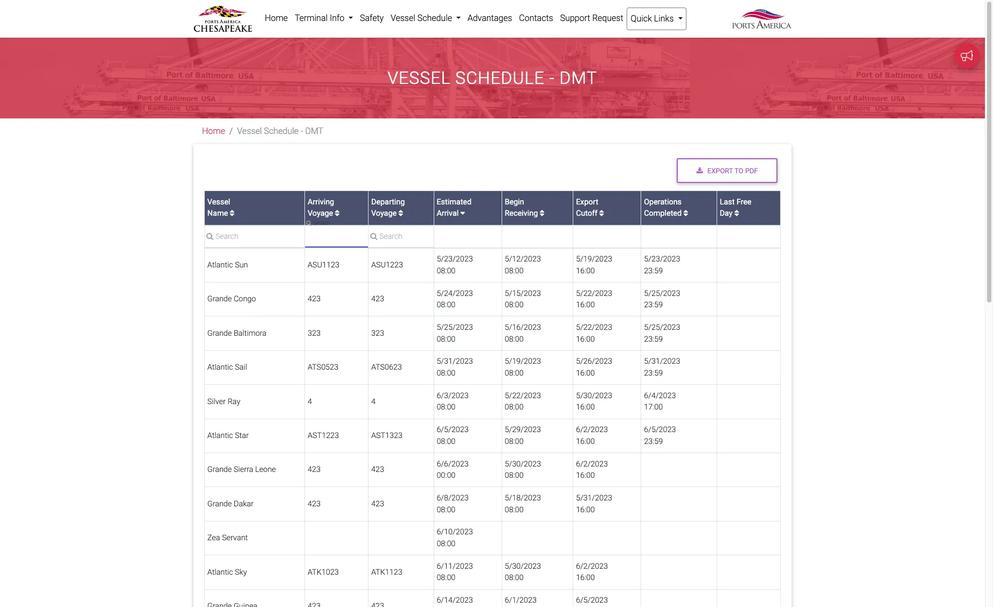 Task type: vqa. For each thing, say whether or not it's contained in the screenshot.


Task type: describe. For each thing, give the bounding box(es) containing it.
atlantic for atlantic sun
[[207, 261, 233, 270]]

23:59 for 5/12/2023 08:00
[[644, 267, 663, 276]]

servant
[[222, 534, 248, 543]]

6/6/2023
[[437, 460, 469, 469]]

leone
[[255, 466, 276, 475]]

08:00 inside the "5/24/2023 08:00"
[[437, 301, 456, 310]]

6/3/2023
[[437, 392, 469, 401]]

begin
[[505, 198, 524, 207]]

6/5/2023 23:59
[[644, 426, 676, 447]]

5/18/2023
[[505, 494, 541, 503]]

16:00 for 6/5/2023 08:00
[[576, 438, 595, 447]]

safety
[[360, 13, 384, 23]]

grande for grande baltimora
[[207, 329, 232, 338]]

5/30/2023 for 6/6/2023 00:00
[[505, 460, 541, 469]]

voyage for arriving voyage
[[308, 209, 333, 218]]

atlantic sky
[[207, 568, 247, 578]]

6/6/2023 00:00
[[437, 460, 469, 481]]

5/12/2023 08:00
[[505, 255, 541, 276]]

2 323 from the left
[[371, 329, 384, 338]]

5/30/2023 08:00 for 6/6/2023
[[505, 460, 541, 481]]

atlantic for atlantic sail
[[207, 363, 233, 373]]

5/31/2023 08:00
[[437, 358, 473, 378]]

2 4 from the left
[[371, 398, 376, 407]]

terminal info link
[[291, 8, 357, 29]]

08:00 inside 5/29/2023 08:00
[[505, 438, 524, 447]]

grande for grande dakar
[[207, 500, 232, 509]]

zea
[[207, 534, 220, 543]]

congo
[[234, 295, 256, 304]]

sierra
[[234, 466, 253, 475]]

16:00 for 6/3/2023 08:00
[[576, 403, 595, 413]]

arriving voyage
[[308, 198, 335, 218]]

export to pdf
[[708, 167, 758, 175]]

atlantic for atlantic star
[[207, 432, 233, 441]]

5/25/2023 for 5/16/2023
[[644, 323, 680, 333]]

5/22/2023 16:00 for 5/16/2023
[[576, 323, 612, 344]]

17:00
[[644, 403, 663, 413]]

5/31/2023 for 16:00
[[576, 494, 612, 503]]

operations
[[644, 198, 682, 207]]

6/10/2023
[[437, 528, 473, 538]]

6/4/2023 17:00
[[644, 392, 676, 413]]

pdf
[[745, 167, 758, 175]]

16:00 for 6/8/2023 08:00
[[576, 506, 595, 515]]

export for export to pdf
[[708, 167, 733, 175]]

dakar
[[234, 500, 254, 509]]

23:59 for 5/29/2023 08:00
[[644, 438, 663, 447]]

free
[[737, 198, 752, 207]]

export cutoff
[[576, 198, 598, 218]]

silver
[[207, 398, 226, 407]]

6/4/2023
[[644, 392, 676, 401]]

5/22/2023 for 5/16/2023 08:00
[[576, 323, 612, 333]]

0 horizontal spatial vessel schedule - dmt
[[237, 126, 323, 137]]

operations completed
[[644, 198, 682, 218]]

5/22/2023 for 5/15/2023 08:00
[[576, 289, 612, 298]]

1 horizontal spatial vessel schedule - dmt
[[388, 68, 598, 88]]

23:59 for 5/15/2023 08:00
[[644, 301, 663, 310]]

download image
[[697, 168, 703, 175]]

0 horizontal spatial home link
[[202, 126, 225, 137]]

5/30/2023 16:00
[[576, 392, 612, 413]]

export to pdf link
[[677, 159, 778, 183]]

5/30/2023 08:00 for 6/11/2023
[[505, 563, 541, 583]]

6/8/2023
[[437, 494, 469, 503]]

6/2/2023 for 6/11/2023
[[576, 563, 608, 572]]

home for the rightmost home link
[[265, 13, 288, 23]]

6/14/2023
[[437, 597, 473, 606]]

1 323 from the left
[[308, 329, 321, 338]]

advantages
[[468, 13, 512, 23]]

08:00 inside 6/11/2023 08:00
[[437, 574, 456, 583]]

1 horizontal spatial home link
[[261, 8, 291, 29]]

5/19/2023 for 08:00
[[505, 358, 541, 367]]

08:00 up 6/1/2023
[[505, 574, 524, 583]]

16:00 for 5/23/2023 08:00
[[576, 267, 595, 276]]

5/15/2023
[[505, 289, 541, 298]]

advantages link
[[464, 8, 516, 29]]

atlantic sun
[[207, 261, 248, 270]]

name
[[207, 209, 228, 218]]

departing
[[371, 198, 405, 207]]

estimated
[[437, 198, 472, 207]]

quick
[[631, 13, 652, 24]]

sky
[[235, 568, 247, 578]]

5/23/2023 for 08:00
[[437, 255, 473, 264]]

home for left home link
[[202, 126, 225, 137]]

5/24/2023 08:00
[[437, 289, 473, 310]]

voyage for departing voyage
[[371, 209, 397, 218]]

08:00 inside 5/18/2023 08:00
[[505, 506, 524, 515]]

16:00 for 5/24/2023 08:00
[[576, 301, 595, 310]]

completed
[[644, 209, 682, 218]]

5/12/2023
[[505, 255, 541, 264]]

cutoff
[[576, 209, 598, 218]]

asu1123
[[308, 261, 340, 270]]

estimated arrival
[[437, 198, 472, 218]]

6/2/2023 16:00 for 6/6/2023
[[576, 460, 608, 481]]

6/5/2023 for 08:00
[[437, 426, 469, 435]]

5/26/2023 16:00
[[576, 358, 612, 378]]

5/25/2023 23:59 for 5/15/2023
[[644, 289, 680, 310]]

baltimora
[[234, 329, 267, 338]]

1 horizontal spatial dmt
[[560, 68, 598, 88]]

5/31/2023 16:00
[[576, 494, 612, 515]]

5/19/2023 for 16:00
[[576, 255, 612, 264]]

grande for grande congo
[[207, 295, 232, 304]]

vessel schedule
[[391, 13, 454, 23]]

5/25/2023 for 5/15/2023
[[644, 289, 680, 298]]

begin receiving
[[505, 198, 538, 218]]

5/31/2023 23:59
[[644, 358, 680, 378]]

ast1323
[[371, 432, 403, 441]]

atlantic for atlantic sky
[[207, 568, 233, 578]]

6/10/2023 08:00
[[437, 528, 473, 549]]

sail
[[235, 363, 247, 373]]

0 horizontal spatial schedule
[[264, 126, 299, 137]]

terminal info
[[295, 13, 347, 23]]

5/29/2023 08:00
[[505, 426, 541, 447]]

quick links
[[631, 13, 676, 24]]

5/25/2023 08:00
[[437, 323, 473, 344]]

08:00 inside '5/12/2023 08:00'
[[505, 267, 524, 276]]

08:00 inside 6/10/2023 08:00
[[437, 540, 456, 549]]

grande baltimora
[[207, 329, 267, 338]]

last free day
[[720, 198, 752, 218]]

6/2/2023 16:00 for 6/11/2023
[[576, 563, 608, 583]]

ast1223
[[308, 432, 339, 441]]

2 horizontal spatial schedule
[[455, 68, 545, 88]]

vessel name
[[207, 198, 230, 218]]



Task type: locate. For each thing, give the bounding box(es) containing it.
2 voyage from the left
[[371, 209, 397, 218]]

0 horizontal spatial 5/23/2023
[[437, 255, 473, 264]]

1 horizontal spatial 5/19/2023
[[576, 255, 612, 264]]

5/22/2023 up 5/26/2023
[[576, 323, 612, 333]]

6/3/2023 08:00
[[437, 392, 469, 413]]

grande congo
[[207, 295, 256, 304]]

6/5/2023 for 23:59
[[644, 426, 676, 435]]

5/25/2023 23:59 for 5/16/2023
[[644, 323, 680, 344]]

1 6/2/2023 16:00 from the top
[[576, 426, 608, 447]]

4 down 'ats0523'
[[308, 398, 312, 407]]

0 vertical spatial 5/22/2023
[[576, 289, 612, 298]]

export
[[708, 167, 733, 175], [576, 198, 598, 207]]

5/30/2023 up 6/1/2023
[[505, 563, 541, 572]]

16:00
[[576, 267, 595, 276], [576, 301, 595, 310], [576, 335, 595, 344], [576, 369, 595, 378], [576, 403, 595, 413], [576, 438, 595, 447], [576, 472, 595, 481], [576, 506, 595, 515], [576, 574, 595, 583]]

2 grande from the top
[[207, 329, 232, 338]]

5/25/2023 23:59
[[644, 289, 680, 310], [644, 323, 680, 344]]

2 horizontal spatial 6/5/2023
[[644, 426, 676, 435]]

323 up 'ats0523'
[[308, 329, 321, 338]]

voyage inside departing voyage
[[371, 209, 397, 218]]

5/26/2023
[[576, 358, 612, 367]]

1 vertical spatial 5/30/2023
[[505, 460, 541, 469]]

asu1223
[[371, 261, 403, 270]]

5/31/2023 for 08:00
[[437, 358, 473, 367]]

16:00 inside 5/31/2023 16:00
[[576, 506, 595, 515]]

16:00 inside 5/19/2023 16:00
[[576, 267, 595, 276]]

08:00 down 5/24/2023
[[437, 301, 456, 310]]

contacts link
[[516, 8, 557, 29]]

grande left dakar at the left
[[207, 500, 232, 509]]

3 16:00 from the top
[[576, 335, 595, 344]]

6 16:00 from the top
[[576, 438, 595, 447]]

16:00 for 6/11/2023 08:00
[[576, 574, 595, 583]]

6/11/2023 08:00
[[437, 563, 473, 583]]

5 16:00 from the top
[[576, 403, 595, 413]]

last
[[720, 198, 735, 207]]

-
[[549, 68, 555, 88], [301, 126, 303, 137]]

4 atlantic from the top
[[207, 568, 233, 578]]

08:00 down 6/3/2023
[[437, 403, 456, 413]]

silver ray
[[207, 398, 240, 407]]

2 5/22/2023 16:00 from the top
[[576, 323, 612, 344]]

0 vertical spatial schedule
[[418, 13, 452, 23]]

1 horizontal spatial home
[[265, 13, 288, 23]]

1 5/23/2023 from the left
[[437, 255, 473, 264]]

atlantic
[[207, 261, 233, 270], [207, 363, 233, 373], [207, 432, 233, 441], [207, 568, 233, 578]]

0 vertical spatial home
[[265, 13, 288, 23]]

3 6/2/2023 from the top
[[576, 563, 608, 572]]

5/16/2023
[[505, 323, 541, 333]]

atlantic left sun
[[207, 261, 233, 270]]

5/15/2023 08:00
[[505, 289, 541, 310]]

323 up ats0623
[[371, 329, 384, 338]]

23:59 for 5/19/2023 08:00
[[644, 369, 663, 378]]

6/11/2023
[[437, 563, 473, 572]]

atlantic left star
[[207, 432, 233, 441]]

atk1123
[[371, 568, 402, 578]]

0 vertical spatial home link
[[261, 8, 291, 29]]

5/30/2023 down 5/26/2023 16:00
[[576, 392, 612, 401]]

23:59
[[644, 267, 663, 276], [644, 301, 663, 310], [644, 335, 663, 344], [644, 369, 663, 378], [644, 438, 663, 447]]

08:00 up 5/29/2023
[[505, 403, 524, 413]]

2 horizontal spatial 5/31/2023
[[644, 358, 680, 367]]

vessel schedule link
[[387, 8, 464, 29]]

1 vertical spatial schedule
[[455, 68, 545, 88]]

1 5/30/2023 08:00 from the top
[[505, 460, 541, 481]]

6/2/2023 16:00 for 6/5/2023
[[576, 426, 608, 447]]

1 vertical spatial dmt
[[305, 126, 323, 137]]

23:59 inside 5/31/2023 23:59
[[644, 369, 663, 378]]

5/18/2023 08:00
[[505, 494, 541, 515]]

0 horizontal spatial export
[[576, 198, 598, 207]]

08:00 inside 5/19/2023 08:00
[[505, 369, 524, 378]]

None field
[[205, 232, 305, 248], [305, 232, 368, 248], [369, 232, 434, 248], [205, 232, 305, 248], [305, 232, 368, 248], [369, 232, 434, 248]]

voyage
[[308, 209, 333, 218], [371, 209, 397, 218]]

export left to
[[708, 167, 733, 175]]

08:00 down "6/10/2023"
[[437, 540, 456, 549]]

5/25/2023 23:59 up 5/31/2023 23:59 in the bottom of the page
[[644, 323, 680, 344]]

08:00 up 6/6/2023
[[437, 438, 456, 447]]

departing voyage
[[371, 198, 405, 218]]

5/19/2023 down '5/16/2023 08:00'
[[505, 358, 541, 367]]

6/5/2023 08:00
[[437, 426, 469, 447]]

08:00 inside 6/5/2023 08:00
[[437, 438, 456, 447]]

5/23/2023 08:00
[[437, 255, 473, 276]]

export inside the export to pdf link
[[708, 167, 733, 175]]

5/30/2023 08:00 up 6/1/2023
[[505, 563, 541, 583]]

5/23/2023 up 5/24/2023
[[437, 255, 473, 264]]

4 grande from the top
[[207, 500, 232, 509]]

schedule
[[418, 13, 452, 23], [455, 68, 545, 88], [264, 126, 299, 137]]

export for export cutoff
[[576, 198, 598, 207]]

1 6/2/2023 from the top
[[576, 426, 608, 435]]

ats0623
[[371, 363, 402, 373]]

08:00 up 5/24/2023
[[437, 267, 456, 276]]

08:00 inside 5/23/2023 08:00
[[437, 267, 456, 276]]

1 atlantic from the top
[[207, 261, 233, 270]]

1 horizontal spatial export
[[708, 167, 733, 175]]

6/2/2023
[[576, 426, 608, 435], [576, 460, 608, 469], [576, 563, 608, 572]]

3 23:59 from the top
[[644, 335, 663, 344]]

5/24/2023
[[437, 289, 473, 298]]

2 16:00 from the top
[[576, 301, 595, 310]]

atlantic left sail
[[207, 363, 233, 373]]

2 vertical spatial 6/2/2023
[[576, 563, 608, 572]]

2 vertical spatial schedule
[[264, 126, 299, 137]]

08:00 inside 6/8/2023 08:00
[[437, 506, 456, 515]]

info
[[330, 13, 345, 23]]

1 horizontal spatial 5/31/2023
[[576, 494, 612, 503]]

5/22/2023 16:00 down 5/19/2023 16:00
[[576, 289, 612, 310]]

5/23/2023
[[437, 255, 473, 264], [644, 255, 680, 264]]

5 23:59 from the top
[[644, 438, 663, 447]]

1 vertical spatial export
[[576, 198, 598, 207]]

request
[[592, 13, 623, 23]]

2 6/2/2023 16:00 from the top
[[576, 460, 608, 481]]

1 vertical spatial home link
[[202, 126, 225, 137]]

6/2/2023 for 6/5/2023
[[576, 426, 608, 435]]

1 5/25/2023 23:59 from the top
[[644, 289, 680, 310]]

grande for grande sierra leone
[[207, 466, 232, 475]]

arriving
[[308, 198, 334, 207]]

9 16:00 from the top
[[576, 574, 595, 583]]

support request
[[560, 13, 623, 23]]

4 16:00 from the top
[[576, 369, 595, 378]]

0 horizontal spatial voyage
[[308, 209, 333, 218]]

vessel
[[391, 13, 415, 23], [388, 68, 451, 88], [237, 126, 262, 137], [207, 198, 230, 207]]

support
[[560, 13, 590, 23]]

1 horizontal spatial 4
[[371, 398, 376, 407]]

1 23:59 from the top
[[644, 267, 663, 276]]

1 vertical spatial 6/2/2023
[[576, 460, 608, 469]]

0 horizontal spatial home
[[202, 126, 225, 137]]

5/16/2023 08:00
[[505, 323, 541, 344]]

5/22/2023 down 5/19/2023 16:00
[[576, 289, 612, 298]]

08:00 down 5/29/2023
[[505, 438, 524, 447]]

grande sierra leone
[[207, 466, 276, 475]]

1 vertical spatial vessel schedule - dmt
[[237, 126, 323, 137]]

08:00 down 5/12/2023
[[505, 267, 524, 276]]

08:00 down the 6/11/2023 on the bottom of the page
[[437, 574, 456, 583]]

atk1023
[[308, 568, 339, 578]]

sun
[[235, 261, 248, 270]]

08:00 up 6/3/2023
[[437, 369, 456, 378]]

08:00 inside 5/31/2023 08:00
[[437, 369, 456, 378]]

export up cutoff
[[576, 198, 598, 207]]

receiving
[[505, 209, 538, 218]]

1 4 from the left
[[308, 398, 312, 407]]

terminal
[[295, 13, 328, 23]]

16:00 for 6/6/2023 00:00
[[576, 472, 595, 481]]

08:00
[[437, 267, 456, 276], [505, 267, 524, 276], [437, 301, 456, 310], [505, 301, 524, 310], [437, 335, 456, 344], [505, 335, 524, 344], [437, 369, 456, 378], [505, 369, 524, 378], [437, 403, 456, 413], [505, 403, 524, 413], [437, 438, 456, 447], [505, 438, 524, 447], [505, 472, 524, 481], [437, 506, 456, 515], [505, 506, 524, 515], [437, 540, 456, 549], [437, 574, 456, 583], [505, 574, 524, 583]]

08:00 down 6/8/2023
[[437, 506, 456, 515]]

5/25/2023 up 5/31/2023 23:59 in the bottom of the page
[[644, 323, 680, 333]]

voyage inside arriving voyage
[[308, 209, 333, 218]]

1 horizontal spatial voyage
[[371, 209, 397, 218]]

atlantic star
[[207, 432, 249, 441]]

16:00 inside 5/30/2023 16:00
[[576, 403, 595, 413]]

0 vertical spatial 5/25/2023 23:59
[[644, 289, 680, 310]]

4 23:59 from the top
[[644, 369, 663, 378]]

5/31/2023 for 23:59
[[644, 358, 680, 367]]

08:00 up 5/22/2023 08:00
[[505, 369, 524, 378]]

5/30/2023
[[576, 392, 612, 401], [505, 460, 541, 469], [505, 563, 541, 572]]

6/2/2023 for 6/6/2023
[[576, 460, 608, 469]]

2 6/2/2023 from the top
[[576, 460, 608, 469]]

0 horizontal spatial 6/5/2023
[[437, 426, 469, 435]]

safety link
[[357, 8, 387, 29]]

08:00 down 5/16/2023
[[505, 335, 524, 344]]

08:00 up 5/31/2023 08:00
[[437, 335, 456, 344]]

grande
[[207, 295, 232, 304], [207, 329, 232, 338], [207, 466, 232, 475], [207, 500, 232, 509]]

6/8/2023 08:00
[[437, 494, 469, 515]]

08:00 inside 6/3/2023 08:00
[[437, 403, 456, 413]]

3 6/2/2023 16:00 from the top
[[576, 563, 608, 583]]

08:00 inside 5/25/2023 08:00
[[437, 335, 456, 344]]

1 vertical spatial 5/22/2023
[[576, 323, 612, 333]]

grande left the baltimora
[[207, 329, 232, 338]]

1 16:00 from the top
[[576, 267, 595, 276]]

4 down ats0623
[[371, 398, 376, 407]]

08:00 down 5/18/2023
[[505, 506, 524, 515]]

0 horizontal spatial 5/31/2023
[[437, 358, 473, 367]]

0 vertical spatial 5/22/2023 16:00
[[576, 289, 612, 310]]

00:00
[[437, 472, 456, 481]]

5/25/2023 down 5/23/2023 23:59
[[644, 289, 680, 298]]

5/25/2023 23:59 down 5/23/2023 23:59
[[644, 289, 680, 310]]

08:00 inside 5/22/2023 08:00
[[505, 403, 524, 413]]

0 horizontal spatial -
[[301, 126, 303, 137]]

08:00 inside "5/15/2023 08:00"
[[505, 301, 524, 310]]

0 vertical spatial export
[[708, 167, 733, 175]]

atlantic sail
[[207, 363, 247, 373]]

2 vertical spatial 6/2/2023 16:00
[[576, 563, 608, 583]]

0 horizontal spatial dmt
[[305, 126, 323, 137]]

08:00 down 5/15/2023
[[505, 301, 524, 310]]

links
[[654, 13, 674, 24]]

1 vertical spatial home
[[202, 126, 225, 137]]

3 grande from the top
[[207, 466, 232, 475]]

2 vertical spatial 5/30/2023
[[505, 563, 541, 572]]

1 vertical spatial 5/30/2023 08:00
[[505, 563, 541, 583]]

16:00 for 5/31/2023 08:00
[[576, 369, 595, 378]]

1 voyage from the left
[[308, 209, 333, 218]]

5/19/2023 down cutoff
[[576, 255, 612, 264]]

3 atlantic from the top
[[207, 432, 233, 441]]

23:59 inside 5/23/2023 23:59
[[644, 267, 663, 276]]

0 vertical spatial dmt
[[560, 68, 598, 88]]

0 vertical spatial vessel schedule - dmt
[[388, 68, 598, 88]]

day
[[720, 209, 733, 218]]

1 vertical spatial 5/22/2023 16:00
[[576, 323, 612, 344]]

0 vertical spatial 5/30/2023
[[576, 392, 612, 401]]

5/22/2023 08:00
[[505, 392, 541, 413]]

5/30/2023 08:00
[[505, 460, 541, 481], [505, 563, 541, 583]]

8 16:00 from the top
[[576, 506, 595, 515]]

6/5/2023
[[437, 426, 469, 435], [644, 426, 676, 435], [576, 597, 608, 606]]

23:59 for 5/16/2023 08:00
[[644, 335, 663, 344]]

0 vertical spatial 5/19/2023
[[576, 255, 612, 264]]

5/22/2023 16:00 up 5/26/2023
[[576, 323, 612, 344]]

arrival
[[437, 209, 459, 218]]

voyage down departing on the top
[[371, 209, 397, 218]]

0 vertical spatial -
[[549, 68, 555, 88]]

2 atlantic from the top
[[207, 363, 233, 373]]

1 5/22/2023 16:00 from the top
[[576, 289, 612, 310]]

grande dakar
[[207, 500, 254, 509]]

5/30/2023 08:00 up 5/18/2023
[[505, 460, 541, 481]]

0 horizontal spatial 5/19/2023
[[505, 358, 541, 367]]

1 vertical spatial 5/19/2023
[[505, 358, 541, 367]]

0 horizontal spatial 323
[[308, 329, 321, 338]]

voyage down arriving
[[308, 209, 333, 218]]

7 16:00 from the top
[[576, 472, 595, 481]]

2 5/30/2023 08:00 from the top
[[505, 563, 541, 583]]

5/19/2023 08:00
[[505, 358, 541, 378]]

contacts
[[519, 13, 553, 23]]

423
[[308, 295, 321, 304], [371, 295, 384, 304], [308, 466, 321, 475], [371, 466, 384, 475], [308, 500, 321, 509], [371, 500, 384, 509]]

grande left congo
[[207, 295, 232, 304]]

08:00 up 5/18/2023
[[505, 472, 524, 481]]

323
[[308, 329, 321, 338], [371, 329, 384, 338]]

1 vertical spatial -
[[301, 126, 303, 137]]

5/23/2023 for 23:59
[[644, 255, 680, 264]]

1 horizontal spatial 5/23/2023
[[644, 255, 680, 264]]

ats0523
[[308, 363, 338, 373]]

1 horizontal spatial 6/5/2023
[[576, 597, 608, 606]]

1 vertical spatial 6/2/2023 16:00
[[576, 460, 608, 481]]

zea servant
[[207, 534, 248, 543]]

atlantic left sky
[[207, 568, 233, 578]]

6/2/2023 16:00
[[576, 426, 608, 447], [576, 460, 608, 481], [576, 563, 608, 583]]

0 vertical spatial 6/2/2023 16:00
[[576, 426, 608, 447]]

08:00 inside '5/16/2023 08:00'
[[505, 335, 524, 344]]

5/23/2023 23:59
[[644, 255, 680, 276]]

4
[[308, 398, 312, 407], [371, 398, 376, 407]]

grande left sierra
[[207, 466, 232, 475]]

1 horizontal spatial -
[[549, 68, 555, 88]]

5/30/2023 for 6/11/2023 08:00
[[505, 563, 541, 572]]

5/22/2023 16:00 for 5/15/2023
[[576, 289, 612, 310]]

1 vertical spatial 5/25/2023 23:59
[[644, 323, 680, 344]]

0 vertical spatial 6/2/2023
[[576, 426, 608, 435]]

16:00 for 5/25/2023 08:00
[[576, 335, 595, 344]]

2 vertical spatial 5/22/2023
[[505, 392, 541, 401]]

23:59 inside 6/5/2023 23:59
[[644, 438, 663, 447]]

star
[[235, 432, 249, 441]]

0 horizontal spatial 4
[[308, 398, 312, 407]]

2 5/25/2023 23:59 from the top
[[644, 323, 680, 344]]

5/29/2023
[[505, 426, 541, 435]]

5/30/2023 down 5/29/2023 08:00
[[505, 460, 541, 469]]

1 horizontal spatial schedule
[[418, 13, 452, 23]]

1 grande from the top
[[207, 295, 232, 304]]

16:00 inside 5/26/2023 16:00
[[576, 369, 595, 378]]

1 horizontal spatial 323
[[371, 329, 384, 338]]

0 vertical spatial 5/30/2023 08:00
[[505, 460, 541, 481]]

5/22/2023 down 5/19/2023 08:00 at the right bottom of page
[[505, 392, 541, 401]]

5/23/2023 down completed
[[644, 255, 680, 264]]

5/25/2023 down the "5/24/2023 08:00"
[[437, 323, 473, 333]]

2 23:59 from the top
[[644, 301, 663, 310]]

5/19/2023 16:00
[[576, 255, 612, 276]]

vessel schedule - dmt
[[388, 68, 598, 88], [237, 126, 323, 137]]

2 5/23/2023 from the left
[[644, 255, 680, 264]]



